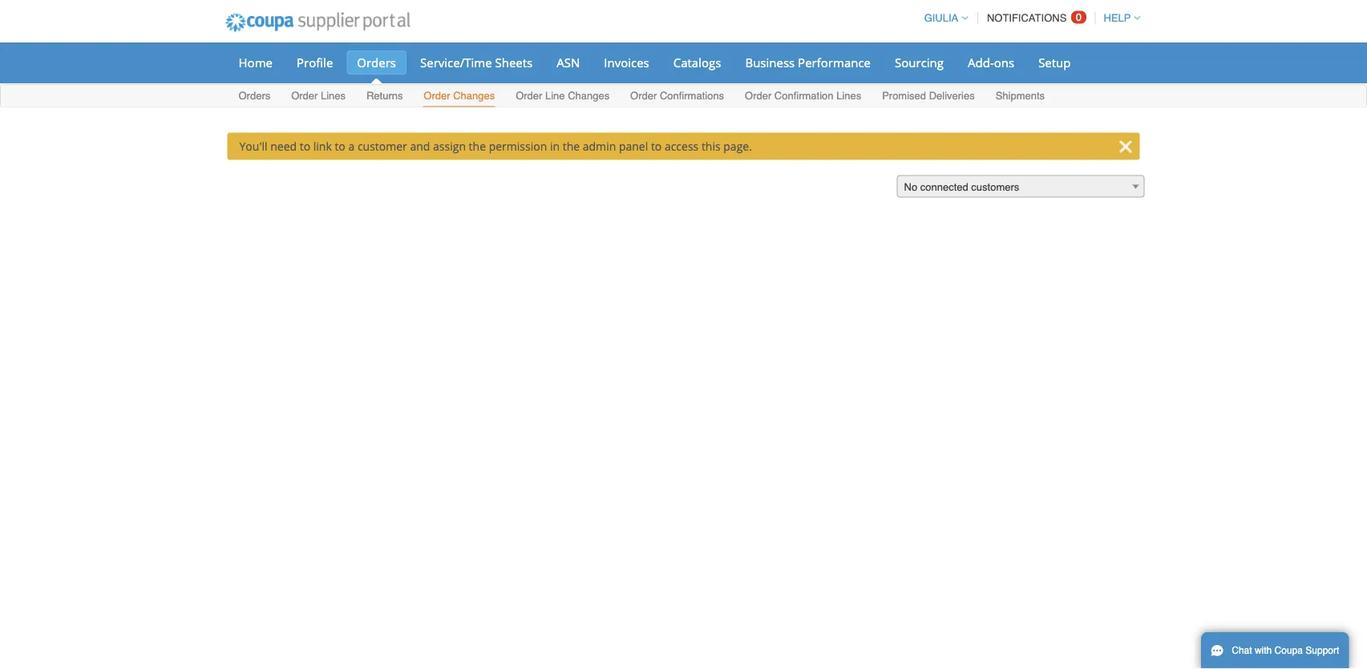Task type: locate. For each thing, give the bounding box(es) containing it.
order lines
[[291, 90, 346, 102]]

navigation containing notifications 0
[[917, 2, 1141, 34]]

ons
[[994, 54, 1015, 71]]

order left "line" in the left of the page
[[516, 90, 542, 102]]

notifications
[[987, 12, 1067, 24]]

1 horizontal spatial to
[[335, 139, 345, 154]]

order confirmations
[[630, 90, 724, 102]]

the right in
[[563, 139, 580, 154]]

connected
[[920, 181, 969, 193]]

service/time sheets link
[[410, 51, 543, 75]]

setup
[[1039, 54, 1071, 71]]

2 changes from the left
[[568, 90, 610, 102]]

No connected customers text field
[[898, 176, 1144, 198]]

giulia
[[924, 12, 959, 24]]

orders
[[357, 54, 396, 71], [239, 90, 270, 102]]

admin
[[583, 139, 616, 154]]

notifications 0
[[987, 11, 1082, 24]]

orders link
[[347, 51, 407, 75], [238, 86, 271, 107]]

link
[[313, 139, 332, 154]]

orders link down home link
[[238, 86, 271, 107]]

0 vertical spatial orders link
[[347, 51, 407, 75]]

order down business
[[745, 90, 772, 102]]

lines down performance
[[837, 90, 861, 102]]

0 horizontal spatial orders link
[[238, 86, 271, 107]]

orders link up "returns"
[[347, 51, 407, 75]]

customer
[[358, 139, 407, 154]]

shipments link
[[995, 86, 1046, 107]]

promised deliveries link
[[881, 86, 976, 107]]

changes
[[453, 90, 495, 102], [568, 90, 610, 102]]

order down 'service/time'
[[424, 90, 450, 102]]

2 order from the left
[[424, 90, 450, 102]]

panel
[[619, 139, 648, 154]]

add-ons link
[[958, 51, 1025, 75]]

to left link
[[300, 139, 310, 154]]

1 horizontal spatial orders
[[357, 54, 396, 71]]

4 order from the left
[[630, 90, 657, 102]]

a
[[348, 139, 355, 154]]

catalogs
[[673, 54, 721, 71]]

access
[[665, 139, 699, 154]]

this
[[702, 139, 721, 154]]

2 horizontal spatial to
[[651, 139, 662, 154]]

asn
[[557, 54, 580, 71]]

lines down profile link
[[321, 90, 346, 102]]

1 lines from the left
[[321, 90, 346, 102]]

3 order from the left
[[516, 90, 542, 102]]

1 vertical spatial orders link
[[238, 86, 271, 107]]

chat
[[1232, 646, 1252, 657]]

1 horizontal spatial lines
[[837, 90, 861, 102]]

1 horizontal spatial orders link
[[347, 51, 407, 75]]

order for order changes
[[424, 90, 450, 102]]

0 horizontal spatial lines
[[321, 90, 346, 102]]

order lines link
[[290, 86, 346, 107]]

to
[[300, 139, 310, 154], [335, 139, 345, 154], [651, 139, 662, 154]]

orders up "returns"
[[357, 54, 396, 71]]

and
[[410, 139, 430, 154]]

you'll
[[239, 139, 267, 154]]

giulia link
[[917, 12, 968, 24]]

order confirmation lines
[[745, 90, 861, 102]]

order
[[291, 90, 318, 102], [424, 90, 450, 102], [516, 90, 542, 102], [630, 90, 657, 102], [745, 90, 772, 102]]

0 vertical spatial orders
[[357, 54, 396, 71]]

0 horizontal spatial to
[[300, 139, 310, 154]]

lines
[[321, 90, 346, 102], [837, 90, 861, 102]]

service/time
[[420, 54, 492, 71]]

navigation
[[917, 2, 1141, 34]]

support
[[1306, 646, 1339, 657]]

0 horizontal spatial changes
[[453, 90, 495, 102]]

1 horizontal spatial changes
[[568, 90, 610, 102]]

1 horizontal spatial the
[[563, 139, 580, 154]]

orders down home link
[[239, 90, 270, 102]]

business performance link
[[735, 51, 881, 75]]

order down profile link
[[291, 90, 318, 102]]

0 horizontal spatial orders
[[239, 90, 270, 102]]

to left a
[[335, 139, 345, 154]]

promised
[[882, 90, 926, 102]]

setup link
[[1028, 51, 1081, 75]]

0 horizontal spatial the
[[469, 139, 486, 154]]

to right panel
[[651, 139, 662, 154]]

confirmations
[[660, 90, 724, 102]]

shipments
[[996, 90, 1045, 102]]

changes right "line" in the left of the page
[[568, 90, 610, 102]]

2 the from the left
[[563, 139, 580, 154]]

1 vertical spatial orders
[[239, 90, 270, 102]]

5 order from the left
[[745, 90, 772, 102]]

the
[[469, 139, 486, 154], [563, 139, 580, 154]]

sourcing
[[895, 54, 944, 71]]

page.
[[724, 139, 752, 154]]

performance
[[798, 54, 871, 71]]

profile
[[297, 54, 333, 71]]

order confirmation lines link
[[744, 86, 862, 107]]

confirmation
[[775, 90, 834, 102]]

need
[[270, 139, 297, 154]]

order down invoices link
[[630, 90, 657, 102]]

2 to from the left
[[335, 139, 345, 154]]

order for order confirmations
[[630, 90, 657, 102]]

changes down service/time sheets link at the top left of page
[[453, 90, 495, 102]]

sheets
[[495, 54, 533, 71]]

promised deliveries
[[882, 90, 975, 102]]

order line changes
[[516, 90, 610, 102]]

chat with coupa support button
[[1201, 633, 1349, 670]]

the right assign
[[469, 139, 486, 154]]

no connected customers
[[904, 181, 1019, 193]]

1 order from the left
[[291, 90, 318, 102]]

no
[[904, 181, 918, 193]]



Task type: vqa. For each thing, say whether or not it's contained in the screenshot.
Add-
yes



Task type: describe. For each thing, give the bounding box(es) containing it.
returns link
[[366, 86, 404, 107]]

3 to from the left
[[651, 139, 662, 154]]

order for order line changes
[[516, 90, 542, 102]]

invoices link
[[594, 51, 660, 75]]

order changes link
[[423, 86, 496, 107]]

customers
[[971, 181, 1019, 193]]

business
[[745, 54, 795, 71]]

add-
[[968, 54, 994, 71]]

help
[[1104, 12, 1131, 24]]

order for order confirmation lines
[[745, 90, 772, 102]]

order line changes link
[[515, 86, 610, 107]]

home
[[239, 54, 273, 71]]

order confirmations link
[[630, 86, 725, 107]]

invoices
[[604, 54, 649, 71]]

1 changes from the left
[[453, 90, 495, 102]]

order for order lines
[[291, 90, 318, 102]]

coupa supplier portal image
[[215, 2, 421, 43]]

catalogs link
[[663, 51, 732, 75]]

deliveries
[[929, 90, 975, 102]]

coupa
[[1275, 646, 1303, 657]]

line
[[545, 90, 565, 102]]

asn link
[[546, 51, 590, 75]]

returns
[[366, 90, 403, 102]]

sourcing link
[[885, 51, 954, 75]]

you'll need to link to a customer and assign the permission in the admin panel to access this page.
[[239, 139, 752, 154]]

0
[[1076, 11, 1082, 23]]

add-ons
[[968, 54, 1015, 71]]

service/time sheets
[[420, 54, 533, 71]]

in
[[550, 139, 560, 154]]

with
[[1255, 646, 1272, 657]]

2 lines from the left
[[837, 90, 861, 102]]

No connected customers field
[[897, 175, 1145, 198]]

order changes
[[424, 90, 495, 102]]

permission
[[489, 139, 547, 154]]

chat with coupa support
[[1232, 646, 1339, 657]]

1 the from the left
[[469, 139, 486, 154]]

1 to from the left
[[300, 139, 310, 154]]

profile link
[[286, 51, 343, 75]]

home link
[[228, 51, 283, 75]]

help link
[[1097, 12, 1141, 24]]

assign
[[433, 139, 466, 154]]

business performance
[[745, 54, 871, 71]]



